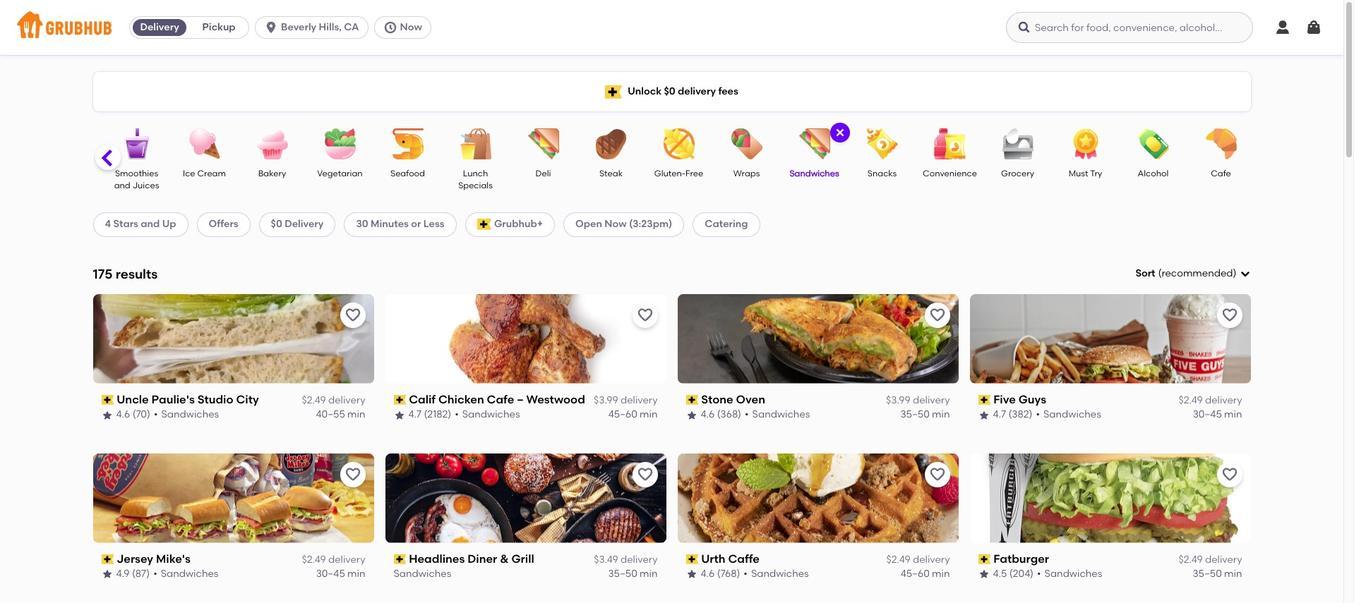 Task type: vqa. For each thing, say whether or not it's contained in the screenshot.
Grocery
yes



Task type: locate. For each thing, give the bounding box(es) containing it.
subscription pass image left calif
[[394, 396, 406, 405]]

svg image
[[1275, 19, 1292, 36], [1306, 19, 1323, 36], [264, 20, 278, 35], [835, 127, 846, 138], [1240, 269, 1251, 280]]

35–50 for oven
[[901, 409, 930, 421]]

headlines diner & grill logo image
[[385, 454, 666, 544]]

• for oven
[[745, 409, 749, 421]]

$2.49 for caffe
[[887, 554, 911, 566]]

save this restaurant button for jersey mike's
[[340, 462, 366, 488]]

0 vertical spatial cafe
[[1212, 169, 1232, 179]]

35–50 for diner
[[609, 569, 638, 581]]

deli image
[[519, 129, 568, 160]]

• sandwiches down the mike's
[[153, 569, 219, 581]]

0 vertical spatial 45–60
[[609, 409, 638, 421]]

0 horizontal spatial grubhub plus flag logo image
[[477, 219, 492, 231]]

1 horizontal spatial 30–45 min
[[1193, 409, 1243, 421]]

•
[[154, 409, 158, 421], [455, 409, 459, 421], [745, 409, 749, 421], [1037, 409, 1040, 421], [153, 569, 157, 581], [744, 569, 748, 581], [1038, 569, 1042, 581]]

4.9
[[116, 569, 130, 581]]

)
[[1234, 268, 1237, 280]]

convenience image
[[926, 129, 975, 160]]

subscription pass image left uncle
[[101, 396, 114, 405]]

1 horizontal spatial $3.99
[[887, 395, 911, 407]]

subscription pass image for jersey mike's
[[101, 555, 114, 565]]

0 vertical spatial 30–45 min
[[1193, 409, 1243, 421]]

(70)
[[133, 409, 150, 421]]

0 horizontal spatial and
[[114, 181, 131, 191]]

$0 right unlock
[[664, 85, 676, 97]]

sandwiches down uncle paulie's studio city
[[161, 409, 219, 421]]

30–45 min
[[1193, 409, 1243, 421], [316, 569, 366, 581]]

45–60 for calif chicken cafe – westwood
[[609, 409, 638, 421]]

0 vertical spatial and
[[114, 181, 131, 191]]

4.7 down five
[[993, 409, 1007, 421]]

(204)
[[1010, 569, 1034, 581]]

uncle paulie's studio city
[[117, 393, 259, 407]]

None field
[[1136, 267, 1251, 281]]

beverly hills, ca button
[[255, 16, 374, 39]]

open now (3:23pm)
[[576, 218, 673, 230]]

jersey mike's logo image
[[93, 454, 374, 544]]

• sandwiches down guys
[[1037, 409, 1102, 421]]

stars
[[113, 218, 138, 230]]

• sandwiches for caffe
[[744, 569, 809, 581]]

now right ca
[[400, 21, 422, 33]]

(2182)
[[424, 409, 451, 421]]

steak image
[[587, 129, 636, 160]]

now inside button
[[400, 21, 422, 33]]

4.5 (204)
[[993, 569, 1034, 581]]

1 horizontal spatial 35–50 min
[[901, 409, 950, 421]]

0 vertical spatial now
[[400, 21, 422, 33]]

guys
[[1019, 393, 1047, 407]]

sandwiches image
[[790, 129, 839, 160]]

min for stone oven
[[932, 409, 950, 421]]

4.6 (368)
[[701, 409, 742, 421]]

30–45
[[1193, 409, 1222, 421], [316, 569, 345, 581]]

sandwiches down oven
[[753, 409, 810, 421]]

headlines diner & grill
[[409, 553, 534, 566]]

now right open
[[605, 218, 627, 230]]

save this restaurant button for uncle paulie's studio city
[[340, 303, 366, 328]]

2 horizontal spatial 35–50 min
[[1193, 569, 1243, 581]]

sandwiches for mike's
[[161, 569, 219, 581]]

subscription pass image for uncle paulie's studio city
[[101, 396, 114, 405]]

star icon image left the 4.7 (382)
[[979, 410, 990, 421]]

star icon image for five
[[979, 410, 990, 421]]

1 vertical spatial 45–60
[[901, 569, 930, 581]]

save this restaurant image
[[637, 307, 654, 324], [929, 307, 946, 324], [1222, 307, 1239, 324], [637, 467, 654, 484], [1222, 467, 1239, 484]]

save this restaurant button for urth caffe
[[925, 462, 950, 488]]

(
[[1159, 268, 1162, 280]]

4.6 for stone oven
[[701, 409, 715, 421]]

grubhub plus flag logo image for unlock $0 delivery fees
[[605, 85, 622, 99]]

1 horizontal spatial 4.7
[[993, 409, 1007, 421]]

sandwiches down sandwiches "image"
[[790, 169, 840, 179]]

1 horizontal spatial $0
[[664, 85, 676, 97]]

1 vertical spatial grubhub plus flag logo image
[[477, 219, 492, 231]]

min
[[348, 409, 366, 421], [640, 409, 658, 421], [932, 409, 950, 421], [1225, 409, 1243, 421], [348, 569, 366, 581], [640, 569, 658, 581], [932, 569, 950, 581], [1225, 569, 1243, 581]]

delivery left pickup
[[140, 21, 179, 33]]

(368)
[[717, 409, 742, 421]]

sandwiches down guys
[[1044, 409, 1102, 421]]

try
[[1091, 169, 1103, 179]]

save this restaurant button for calif chicken cafe – westwood
[[633, 303, 658, 328]]

five guys
[[994, 393, 1047, 407]]

delivery for five guys
[[1206, 395, 1243, 407]]

2 $3.99 delivery from the left
[[887, 395, 950, 407]]

star icon image for jersey
[[101, 570, 113, 581]]

save this restaurant image for chicken
[[637, 307, 654, 324]]

4.5
[[993, 569, 1008, 581]]

grubhub plus flag logo image left grubhub+ at the top left of the page
[[477, 219, 492, 231]]

save this restaurant button for fatburger
[[1217, 462, 1243, 488]]

• sandwiches for paulie's
[[154, 409, 219, 421]]

30 minutes or less
[[356, 218, 445, 230]]

0 horizontal spatial 4.7
[[409, 409, 422, 421]]

fees
[[719, 85, 739, 97]]

1 vertical spatial 30–45 min
[[316, 569, 366, 581]]

• down guys
[[1037, 409, 1040, 421]]

minutes
[[371, 218, 409, 230]]

grubhub plus flag logo image
[[605, 85, 622, 99], [477, 219, 492, 231]]

1 $3.99 from the left
[[594, 395, 618, 407]]

$0 delivery
[[271, 218, 324, 230]]

pickup
[[202, 21, 236, 33]]

subscription pass image for urth caffe
[[686, 555, 699, 565]]

star icon image for urth
[[686, 570, 698, 581]]

must try
[[1069, 169, 1103, 179]]

0 horizontal spatial 45–60
[[609, 409, 638, 421]]

4
[[105, 218, 111, 230]]

$2.49 delivery for paulie's
[[302, 395, 366, 407]]

star icon image left '4.7 (2182)'
[[394, 410, 405, 421]]

4.6 for uncle paulie's studio city
[[116, 409, 130, 421]]

lunch
[[463, 169, 488, 179]]

35–50 min
[[901, 409, 950, 421], [609, 569, 658, 581], [1193, 569, 1243, 581]]

delivery for urth caffe
[[913, 554, 950, 566]]

4.7 for calif chicken cafe – westwood
[[409, 409, 422, 421]]

2 $3.99 from the left
[[887, 395, 911, 407]]

1 $3.99 delivery from the left
[[594, 395, 658, 407]]

vegetarian
[[317, 169, 363, 179]]

• sandwiches down uncle paulie's studio city
[[154, 409, 219, 421]]

subscription pass image left five
[[979, 396, 991, 405]]

30
[[356, 218, 368, 230]]

grocery
[[1002, 169, 1035, 179]]

1 svg image from the left
[[383, 20, 397, 35]]

star icon image left 4.6 (768)
[[686, 570, 698, 581]]

1 vertical spatial cafe
[[487, 393, 514, 407]]

1 vertical spatial and
[[141, 218, 160, 230]]

sandwiches for chicken
[[462, 409, 520, 421]]

1 horizontal spatial 30–45
[[1193, 409, 1222, 421]]

cafe
[[1212, 169, 1232, 179], [487, 393, 514, 407]]

1 vertical spatial delivery
[[285, 218, 324, 230]]

min for jersey mike's
[[348, 569, 366, 581]]

grocery image
[[993, 129, 1043, 160]]

45–60 min
[[609, 409, 658, 421], [901, 569, 950, 581]]

4.6 down uncle
[[116, 409, 130, 421]]

4.6 for urth caffe
[[701, 569, 715, 581]]

svg image
[[383, 20, 397, 35], [1018, 20, 1032, 35]]

45–60
[[609, 409, 638, 421], [901, 569, 930, 581]]

smoothies and juices image
[[112, 129, 161, 160]]

• sandwiches down oven
[[745, 409, 810, 421]]

1 4.7 from the left
[[409, 409, 422, 421]]

0 horizontal spatial cafe
[[487, 393, 514, 407]]

and down 'smoothies'
[[114, 181, 131, 191]]

subscription pass image left urth in the bottom of the page
[[686, 555, 699, 565]]

1 horizontal spatial grubhub plus flag logo image
[[605, 85, 622, 99]]

star icon image left 4.6 (70)
[[101, 410, 113, 421]]

less
[[424, 218, 445, 230]]

star icon image left 4.6 (368)
[[686, 410, 698, 421]]

0 horizontal spatial 30–45
[[316, 569, 345, 581]]

0 horizontal spatial $3.99
[[594, 395, 618, 407]]

0 horizontal spatial now
[[400, 21, 422, 33]]

1 horizontal spatial delivery
[[285, 218, 324, 230]]

seafood
[[391, 169, 425, 179]]

beverly hills, ca
[[281, 21, 359, 33]]

five
[[994, 393, 1016, 407]]

sandwiches for oven
[[753, 409, 810, 421]]

–
[[517, 393, 524, 407]]

subscription pass image
[[686, 396, 699, 405], [979, 396, 991, 405], [394, 555, 406, 565], [979, 555, 991, 565]]

and
[[114, 181, 131, 191], [141, 218, 160, 230]]

1 horizontal spatial 45–60 min
[[901, 569, 950, 581]]

0 vertical spatial $0
[[664, 85, 676, 97]]

1 horizontal spatial and
[[141, 218, 160, 230]]

4.6 down stone
[[701, 409, 715, 421]]

recommended
[[1162, 268, 1234, 280]]

4.6 down urth in the bottom of the page
[[701, 569, 715, 581]]

0 horizontal spatial $0
[[271, 218, 282, 230]]

subscription pass image left headlines
[[394, 555, 406, 565]]

• sandwiches down calif chicken cafe – westwood
[[455, 409, 520, 421]]

grubhub plus flag logo image left unlock
[[605, 85, 622, 99]]

1 horizontal spatial 35–50
[[901, 409, 930, 421]]

save this restaurant button
[[340, 303, 366, 328], [633, 303, 658, 328], [925, 303, 950, 328], [1217, 303, 1243, 328], [340, 462, 366, 488], [633, 462, 658, 488], [925, 462, 950, 488], [1217, 462, 1243, 488]]

grill
[[512, 553, 534, 566]]

2 4.7 from the left
[[993, 409, 1007, 421]]

delivery
[[678, 85, 716, 97], [328, 395, 366, 407], [621, 395, 658, 407], [913, 395, 950, 407], [1206, 395, 1243, 407], [328, 554, 366, 566], [621, 554, 658, 566], [913, 554, 950, 566], [1206, 554, 1243, 566]]

free
[[686, 169, 704, 179]]

0 vertical spatial delivery
[[140, 21, 179, 33]]

0 horizontal spatial 35–50 min
[[609, 569, 658, 581]]

(87)
[[132, 569, 150, 581]]

subscription pass image left stone
[[686, 396, 699, 405]]

$3.99 delivery for stone oven
[[887, 395, 950, 407]]

(3:23pm)
[[629, 218, 673, 230]]

0 horizontal spatial 45–60 min
[[609, 409, 658, 421]]

$3.99 delivery
[[594, 395, 658, 407], [887, 395, 950, 407]]

• right (87)
[[153, 569, 157, 581]]

4.7 down calif
[[409, 409, 422, 421]]

ice cream image
[[180, 129, 229, 160]]

min for urth caffe
[[932, 569, 950, 581]]

save this restaurant image
[[344, 307, 361, 324], [344, 467, 361, 484], [929, 467, 946, 484]]

2 svg image from the left
[[1018, 20, 1032, 35]]

0 vertical spatial 30–45
[[1193, 409, 1222, 421]]

$2.49 for mike's
[[302, 554, 326, 566]]

star icon image left 4.9
[[101, 570, 113, 581]]

results
[[116, 266, 158, 282]]

• down oven
[[745, 409, 749, 421]]

0 horizontal spatial 35–50
[[609, 569, 638, 581]]

urth caffe logo image
[[678, 454, 959, 544]]

0 horizontal spatial $3.99 delivery
[[594, 395, 658, 407]]

0 horizontal spatial svg image
[[383, 20, 397, 35]]

calif
[[409, 393, 436, 407]]

none field containing sort
[[1136, 267, 1251, 281]]

sandwiches down the 'caffe'
[[751, 569, 809, 581]]

delivery for calif chicken cafe – westwood
[[621, 395, 658, 407]]

1 horizontal spatial now
[[605, 218, 627, 230]]

$3.99 delivery for calif chicken cafe – westwood
[[594, 395, 658, 407]]

subscription pass image
[[101, 396, 114, 405], [394, 396, 406, 405], [101, 555, 114, 565], [686, 555, 699, 565]]

0 horizontal spatial delivery
[[140, 21, 179, 33]]

40–55
[[316, 409, 345, 421]]

uncle
[[117, 393, 149, 407]]

gluten free image
[[654, 129, 704, 160]]

star icon image for uncle
[[101, 410, 113, 421]]

chicken
[[439, 393, 484, 407]]

• sandwiches down the 'caffe'
[[744, 569, 809, 581]]

subscription pass image left jersey
[[101, 555, 114, 565]]

five guys logo image
[[970, 294, 1251, 384]]

caffe
[[729, 553, 760, 566]]

• down chicken
[[455, 409, 459, 421]]

0 vertical spatial grubhub plus flag logo image
[[605, 85, 622, 99]]

sandwiches
[[790, 169, 840, 179], [161, 409, 219, 421], [462, 409, 520, 421], [753, 409, 810, 421], [1044, 409, 1102, 421], [161, 569, 219, 581], [394, 569, 452, 581], [751, 569, 809, 581], [1045, 569, 1103, 581]]

• down the 'caffe'
[[744, 569, 748, 581]]

175 results
[[93, 266, 158, 282]]

4.7 for five guys
[[993, 409, 1007, 421]]

bakery image
[[248, 129, 297, 160]]

min for fatburger
[[1225, 569, 1243, 581]]

$2.49
[[302, 395, 326, 407], [1179, 395, 1203, 407], [302, 554, 326, 566], [887, 554, 911, 566], [1179, 554, 1203, 566]]

jersey mike's
[[117, 553, 191, 566]]

main navigation navigation
[[0, 0, 1344, 55]]

1 vertical spatial 30–45
[[316, 569, 345, 581]]

save this restaurant image for jersey mike's
[[344, 467, 361, 484]]

studio
[[198, 393, 233, 407]]

1 vertical spatial $0
[[271, 218, 282, 230]]

star icon image for stone
[[686, 410, 698, 421]]

sandwiches down calif chicken cafe – westwood
[[462, 409, 520, 421]]

smoothies
[[115, 169, 158, 179]]

0 horizontal spatial 30–45 min
[[316, 569, 366, 581]]

1 horizontal spatial $3.99 delivery
[[887, 395, 950, 407]]

40–55 min
[[316, 409, 366, 421]]

vegetarian image
[[315, 129, 365, 160]]

• sandwiches
[[154, 409, 219, 421], [455, 409, 520, 421], [745, 409, 810, 421], [1037, 409, 1102, 421], [153, 569, 219, 581], [744, 569, 809, 581], [1038, 569, 1103, 581]]

1 horizontal spatial svg image
[[1018, 20, 1032, 35]]

0 vertical spatial 45–60 min
[[609, 409, 658, 421]]

cafe left –
[[487, 393, 514, 407]]

alcohol image
[[1129, 129, 1179, 160]]

star icon image
[[101, 410, 113, 421], [394, 410, 405, 421], [686, 410, 698, 421], [979, 410, 990, 421], [101, 570, 113, 581], [686, 570, 698, 581], [979, 570, 990, 581]]

1 vertical spatial 45–60 min
[[901, 569, 950, 581]]

1 horizontal spatial 45–60
[[901, 569, 930, 581]]

1 vertical spatial now
[[605, 218, 627, 230]]

cafe down the cafe image
[[1212, 169, 1232, 179]]

$0
[[664, 85, 676, 97], [271, 218, 282, 230]]

open
[[576, 218, 602, 230]]

• sandwiches for chicken
[[455, 409, 520, 421]]

$3.99
[[594, 395, 618, 407], [887, 395, 911, 407]]

delivery left 30
[[285, 218, 324, 230]]

2 horizontal spatial 35–50
[[1193, 569, 1222, 581]]

45–60 min for calif chicken cafe – westwood
[[609, 409, 658, 421]]

wraps image
[[722, 129, 772, 160]]

subscription pass image for calif chicken cafe – westwood
[[394, 396, 406, 405]]

delivery for jersey mike's
[[328, 554, 366, 566]]

sort
[[1136, 268, 1156, 280]]

&
[[500, 553, 509, 566]]

$0 down bakery
[[271, 218, 282, 230]]

sandwiches down the mike's
[[161, 569, 219, 581]]

seafood image
[[383, 129, 433, 160]]

4.6
[[116, 409, 130, 421], [701, 409, 715, 421], [701, 569, 715, 581]]

delivery for stone oven
[[913, 395, 950, 407]]

catering
[[705, 218, 748, 230]]

and inside "smoothies and juices"
[[114, 181, 131, 191]]

min for uncle paulie's studio city
[[348, 409, 366, 421]]

shakes image
[[44, 129, 94, 160]]

30–45 for jersey mike's
[[316, 569, 345, 581]]

• right "(70)"
[[154, 409, 158, 421]]

and left up
[[141, 218, 160, 230]]



Task type: describe. For each thing, give the bounding box(es) containing it.
jersey
[[117, 553, 153, 566]]

westwood
[[527, 393, 585, 407]]

urth
[[702, 553, 726, 566]]

subscription pass image for stone
[[686, 396, 699, 405]]

4 stars and up
[[105, 218, 176, 230]]

wraps
[[734, 169, 760, 179]]

• for caffe
[[744, 569, 748, 581]]

now button
[[374, 16, 437, 39]]

gluten-
[[655, 169, 686, 179]]

sandwiches for paulie's
[[161, 409, 219, 421]]

oven
[[736, 393, 766, 407]]

4.7 (2182)
[[409, 409, 451, 421]]

save this restaurant button for stone oven
[[925, 303, 950, 328]]

stone
[[702, 393, 734, 407]]

must
[[1069, 169, 1089, 179]]

1 horizontal spatial cafe
[[1212, 169, 1232, 179]]

steak
[[600, 169, 623, 179]]

deli
[[536, 169, 551, 179]]

unlock
[[628, 85, 662, 97]]

• for mike's
[[153, 569, 157, 581]]

175
[[93, 266, 113, 282]]

save this restaurant button for headlines diner & grill
[[633, 462, 658, 488]]

or
[[411, 218, 421, 230]]

• sandwiches right (204)
[[1038, 569, 1103, 581]]

snacks
[[868, 169, 897, 179]]

4.9 (87)
[[116, 569, 150, 581]]

beverly
[[281, 21, 317, 33]]

subscription pass image left fatburger
[[979, 555, 991, 565]]

star icon image left 4.5
[[979, 570, 990, 581]]

• for paulie's
[[154, 409, 158, 421]]

save this restaurant button for five guys
[[1217, 303, 1243, 328]]

min for headlines diner & grill
[[640, 569, 658, 581]]

city
[[236, 393, 259, 407]]

• right (204)
[[1038, 569, 1042, 581]]

hills,
[[319, 21, 342, 33]]

svg image inside now button
[[383, 20, 397, 35]]

35–50 min for oven
[[901, 409, 950, 421]]

snacks image
[[858, 129, 907, 160]]

ice cream
[[183, 169, 226, 179]]

stone oven
[[702, 393, 766, 407]]

save this restaurant image for urth caffe
[[929, 467, 946, 484]]

save this restaurant image for diner
[[637, 467, 654, 484]]

urth caffe
[[702, 553, 760, 566]]

pickup button
[[189, 16, 249, 39]]

sandwiches down headlines
[[394, 569, 452, 581]]

up
[[162, 218, 176, 230]]

save this restaurant image for guys
[[1222, 307, 1239, 324]]

mike's
[[156, 553, 191, 566]]

delivery inside button
[[140, 21, 179, 33]]

save this restaurant image for oven
[[929, 307, 946, 324]]

star icon image for calif
[[394, 410, 405, 421]]

alcohol
[[1138, 169, 1169, 179]]

gluten-free
[[655, 169, 704, 179]]

juices
[[133, 181, 159, 191]]

(768)
[[717, 569, 740, 581]]

grubhub plus flag logo image for grubhub+
[[477, 219, 492, 231]]

• sandwiches for oven
[[745, 409, 810, 421]]

$2.49 delivery for mike's
[[302, 554, 366, 566]]

• for chicken
[[455, 409, 459, 421]]

$3.99 for stone oven
[[887, 395, 911, 407]]

$3.49
[[594, 554, 618, 566]]

cream
[[197, 169, 226, 179]]

paulie's
[[152, 393, 195, 407]]

delivery for uncle paulie's studio city
[[328, 395, 366, 407]]

sandwiches for caffe
[[751, 569, 809, 581]]

unlock $0 delivery fees
[[628, 85, 739, 97]]

$2.49 for paulie's
[[302, 395, 326, 407]]

cafe image
[[1197, 129, 1246, 160]]

$2.49 delivery for caffe
[[887, 554, 950, 566]]

calif chicken cafe – westwood
[[409, 393, 585, 407]]

$3.49 delivery
[[594, 554, 658, 566]]

fatburger
[[994, 553, 1050, 566]]

$2.49 delivery for guys
[[1179, 395, 1243, 407]]

min for calif chicken cafe – westwood
[[640, 409, 658, 421]]

min for five guys
[[1225, 409, 1243, 421]]

4.7 (382)
[[993, 409, 1033, 421]]

headlines
[[409, 553, 465, 566]]

• sandwiches for mike's
[[153, 569, 219, 581]]

• for guys
[[1037, 409, 1040, 421]]

stone oven logo image
[[678, 294, 959, 384]]

$3.99 for calif chicken cafe – westwood
[[594, 395, 618, 407]]

fatburger logo image
[[970, 454, 1251, 544]]

convenience
[[923, 169, 978, 179]]

30–45 for five guys
[[1193, 409, 1222, 421]]

specials
[[458, 181, 493, 191]]

delivery for headlines diner & grill
[[621, 554, 658, 566]]

grubhub+
[[494, 218, 543, 230]]

ca
[[344, 21, 359, 33]]

delivery button
[[130, 16, 189, 39]]

45–60 min for urth caffe
[[901, 569, 950, 581]]

45–60 for urth caffe
[[901, 569, 930, 581]]

smoothies and juices
[[114, 169, 159, 191]]

• sandwiches for guys
[[1037, 409, 1102, 421]]

must try image
[[1061, 129, 1111, 160]]

calif chicken cafe – westwood logo image
[[385, 294, 666, 384]]

sort ( recommended )
[[1136, 268, 1237, 280]]

subscription pass image for five
[[979, 396, 991, 405]]

save this restaurant image for uncle paulie's studio city
[[344, 307, 361, 324]]

(382)
[[1009, 409, 1033, 421]]

30–45 min for jersey mike's
[[316, 569, 366, 581]]

svg image inside beverly hills, ca button
[[264, 20, 278, 35]]

bakery
[[258, 169, 286, 179]]

35–50 min for diner
[[609, 569, 658, 581]]

4.6 (768)
[[701, 569, 740, 581]]

lunch specials
[[458, 169, 493, 191]]

ice
[[183, 169, 195, 179]]

30–45 min for five guys
[[1193, 409, 1243, 421]]

4.6 (70)
[[116, 409, 150, 421]]

subscription pass image for headlines
[[394, 555, 406, 565]]

sandwiches right (204)
[[1045, 569, 1103, 581]]

uncle paulie's studio city logo image
[[93, 294, 374, 384]]

delivery for fatburger
[[1206, 554, 1243, 566]]

Search for food, convenience, alcohol... search field
[[1007, 12, 1254, 43]]

offers
[[209, 218, 238, 230]]

diner
[[468, 553, 497, 566]]

sandwiches for guys
[[1044, 409, 1102, 421]]

lunch specials image
[[451, 129, 500, 160]]

$2.49 for guys
[[1179, 395, 1203, 407]]



